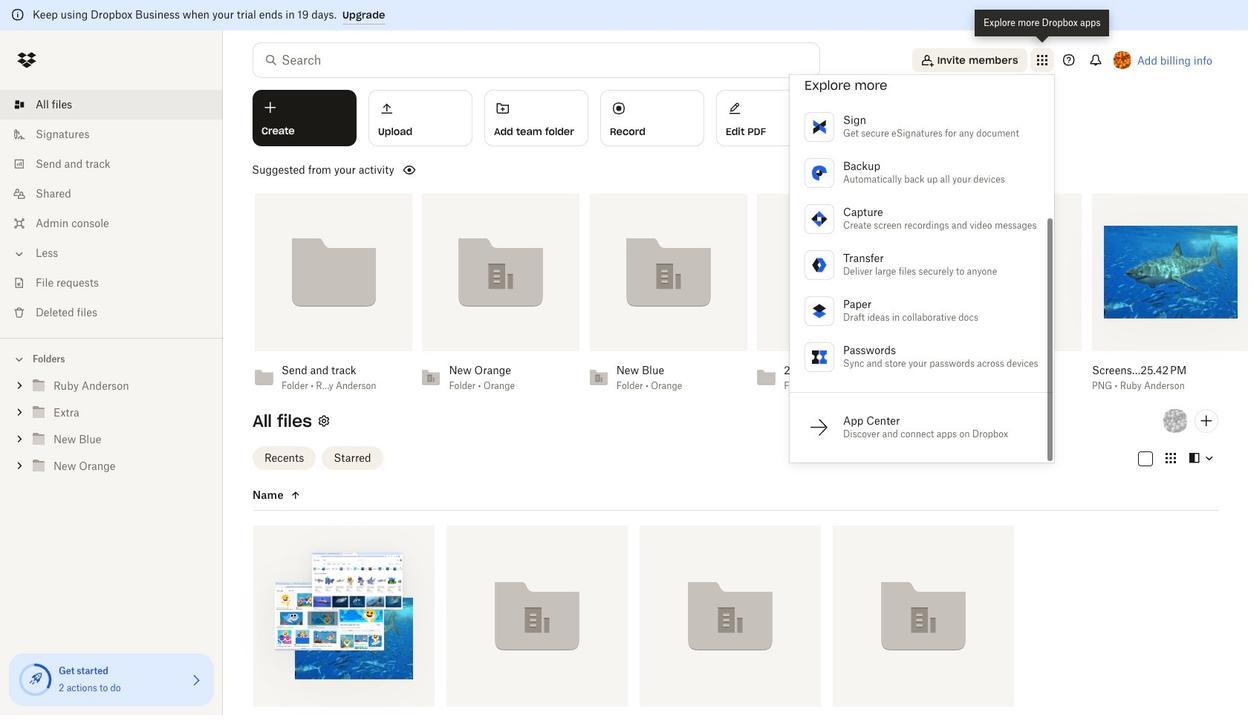 Task type: describe. For each thing, give the bounding box(es) containing it.
add team members image
[[1198, 412, 1216, 430]]

less image
[[12, 247, 27, 262]]

team member folder, ruby anderson row
[[248, 526, 435, 716]]



Task type: locate. For each thing, give the bounding box(es) containing it.
list item
[[0, 90, 223, 120]]

team shared folder, extra row
[[441, 526, 628, 716]]

team shared folder, new blue row
[[634, 526, 821, 716]]

team shared folder, new orange row
[[833, 526, 1015, 716]]

list
[[0, 81, 223, 338]]

alert
[[0, 0, 1249, 30]]

group
[[0, 370, 223, 491]]

dropbox image
[[12, 45, 42, 75]]



Task type: vqa. For each thing, say whether or not it's contained in the screenshot.
10.6
no



